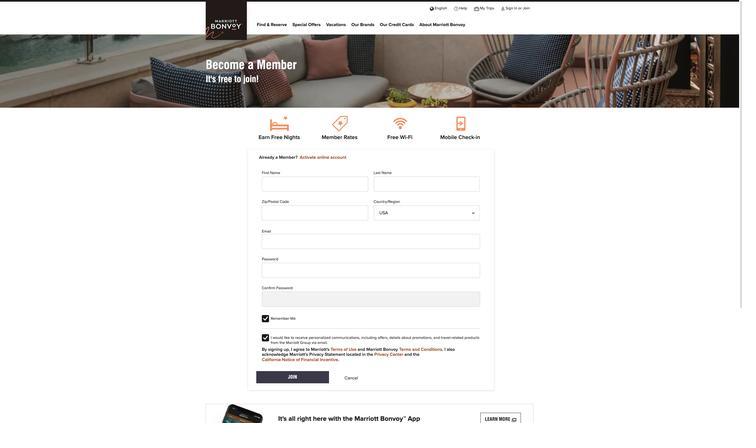 Task type: vqa. For each thing, say whether or not it's contained in the screenshot.
Top
no



Task type: describe. For each thing, give the bounding box(es) containing it.
personalized
[[309, 336, 331, 340]]

find
[[257, 22, 266, 27]]

learn more link
[[481, 413, 521, 423]]

learn
[[485, 417, 498, 422]]

globe image
[[430, 6, 434, 10]]

acknowledge
[[262, 353, 289, 357]]

i inside 'i would like to receive personalized communications, including offers, details about promotions, and travel-related products from the marriott group via email.'
[[271, 336, 272, 340]]

2 free from the left
[[388, 135, 399, 140]]

terms and conditions link
[[399, 347, 443, 352]]

activate online account link
[[300, 155, 346, 160]]

our credit cards link
[[380, 21, 414, 29]]

notice
[[282, 358, 295, 362]]

would
[[273, 336, 283, 340]]

the inside . i also acknowledge marriott's privacy statement located in the
[[367, 353, 373, 357]]

marriott down 'i would like to receive personalized communications, including offers, details about promotions, and travel-related products from the marriott group via email.'
[[367, 348, 382, 352]]

name for first name
[[270, 171, 280, 175]]

english
[[435, 6, 447, 10]]

and inside privacy center and the california notice of financial incentive .
[[405, 353, 412, 357]]

more
[[499, 417, 511, 422]]

1 horizontal spatial bonvoy
[[450, 22, 466, 27]]

help
[[459, 6, 467, 10]]

marriott bonvoy™ app image
[[206, 405, 273, 423]]

english link
[[427, 2, 451, 14]]

it's all right here with the marriott bonvoy™ app
[[278, 416, 420, 423]]

marriott's inside . i also acknowledge marriott's privacy statement located in the
[[290, 353, 308, 357]]

confirm password
[[262, 286, 293, 290]]

. inside privacy center and the california notice of financial incentive .
[[338, 358, 339, 362]]

1 free from the left
[[271, 135, 283, 140]]

1 horizontal spatial marriott's
[[311, 348, 330, 352]]

online
[[317, 155, 330, 160]]

the inside 'i would like to receive personalized communications, including offers, details about promotions, and travel-related products from the marriott group via email.'
[[280, 341, 285, 345]]

rates
[[344, 135, 358, 140]]

become
[[206, 58, 245, 72]]

sign in or join
[[506, 6, 530, 10]]

the inside privacy center and the california notice of financial incentive .
[[413, 353, 420, 357]]

me
[[291, 317, 296, 321]]

bonvoy™
[[381, 416, 406, 423]]

and down promotions,
[[412, 348, 420, 352]]

receive
[[295, 336, 308, 340]]

from
[[271, 341, 279, 345]]

offers
[[308, 22, 321, 27]]

related
[[452, 336, 464, 340]]

privacy inside . i also acknowledge marriott's privacy statement located in the
[[309, 353, 324, 357]]

california notice of financial incentive link
[[262, 358, 338, 363]]

activate
[[300, 155, 316, 160]]

about marriott bonvoy
[[420, 22, 466, 27]]

find & reserve link
[[257, 21, 287, 29]]

vacations
[[326, 22, 346, 27]]

travel-
[[441, 336, 452, 340]]

email
[[262, 230, 271, 234]]

vacations link
[[326, 21, 346, 29]]

brands
[[360, 22, 375, 27]]

financial
[[301, 358, 319, 362]]

Zip/Postal code text field
[[262, 206, 368, 221]]

privacy center link
[[375, 352, 404, 358]]

1 vertical spatial member
[[322, 135, 342, 140]]

name for last name
[[382, 171, 392, 175]]

join inside 'link'
[[523, 6, 530, 10]]

statement
[[325, 353, 345, 357]]

by signing up, i agree to marriott's terms of use and marriott bonvoy terms and conditions
[[262, 348, 443, 352]]

use
[[349, 348, 357, 352]]

my
[[480, 6, 485, 10]]

cards
[[402, 22, 414, 27]]

Password password field
[[262, 263, 480, 278]]

via
[[312, 341, 317, 345]]

last
[[374, 171, 381, 175]]

already
[[259, 155, 275, 160]]

in inside . i also acknowledge marriott's privacy statement located in the
[[362, 353, 366, 357]]

Confirm password password field
[[262, 292, 480, 307]]

and inside 'i would like to receive personalized communications, including offers, details about promotions, and travel-related products from the marriott group via email.'
[[434, 336, 440, 340]]

remember me
[[271, 317, 296, 321]]

privacy center and the california notice of financial incentive .
[[262, 353, 420, 362]]

sign in or join link
[[498, 2, 534, 14]]

member?
[[279, 155, 298, 160]]

. inside . i also acknowledge marriott's privacy statement located in the
[[443, 348, 444, 352]]

the right with
[[343, 416, 353, 423]]

first name
[[262, 171, 280, 175]]

opens in a new browser window. image
[[512, 417, 517, 422]]

learn more
[[485, 417, 511, 422]]

check-
[[459, 135, 476, 140]]

credit
[[389, 22, 401, 27]]

zip/postal code
[[262, 200, 289, 204]]

with
[[329, 416, 341, 423]]

offers,
[[378, 336, 389, 340]]

including
[[362, 336, 377, 340]]

help image
[[454, 6, 458, 10]]

by
[[262, 348, 267, 352]]

cancel button
[[335, 372, 368, 381]]

all
[[289, 416, 296, 423]]

to for a
[[235, 74, 241, 84]]

to inside 'i would like to receive personalized communications, including offers, details about promotions, and travel-related products from the marriott group via email.'
[[291, 336, 294, 340]]

products
[[465, 336, 480, 340]]

a for become
[[248, 58, 254, 72]]

password
[[262, 258, 278, 261]]

account
[[331, 155, 346, 160]]

free wi-fi
[[388, 135, 413, 140]]

our credit cards
[[380, 22, 414, 27]]

last name
[[374, 171, 392, 175]]

i would like to receive personalized communications, including offers, details about promotions, and travel-related products from the marriott group via email.
[[271, 336, 480, 345]]

privacy inside privacy center and the california notice of financial incentive .
[[375, 353, 389, 357]]

marriott inside 'i would like to receive personalized communications, including offers, details about promotions, and travel-related products from the marriott group via email.'
[[286, 341, 299, 345]]



Task type: locate. For each thing, give the bounding box(es) containing it.
it's inside 'become a member it's free to join!'
[[206, 74, 216, 84]]

suitcase image
[[475, 6, 479, 10]]

and
[[434, 336, 440, 340], [358, 348, 365, 352], [412, 348, 420, 352], [405, 353, 412, 357]]

1 name from the left
[[270, 171, 280, 175]]

the down would
[[280, 341, 285, 345]]

&
[[267, 22, 270, 27]]

1 horizontal spatial terms
[[399, 348, 411, 352]]

code
[[280, 200, 289, 204]]

1 horizontal spatial .
[[443, 348, 444, 352]]

member inside 'become a member it's free to join!'
[[257, 58, 297, 72]]

0 vertical spatial of
[[344, 348, 348, 352]]

it's left free
[[206, 74, 216, 84]]

1 privacy from the left
[[309, 353, 324, 357]]

1 horizontal spatial join
[[523, 6, 530, 10]]

about
[[402, 336, 412, 340]]

0 horizontal spatial free
[[271, 135, 283, 140]]

and right center
[[405, 353, 412, 357]]

i left also
[[445, 348, 446, 352]]

a for already
[[276, 155, 278, 160]]

find & reserve
[[257, 22, 287, 27]]

join button
[[256, 372, 329, 384]]

join right or
[[523, 6, 530, 10]]

terms up center
[[399, 348, 411, 352]]

our for our brands
[[352, 22, 359, 27]]

marriott left bonvoy™
[[355, 416, 379, 423]]

0 horizontal spatial in
[[362, 353, 366, 357]]

bonvoy
[[450, 22, 466, 27], [383, 348, 398, 352]]

i right up, at bottom left
[[291, 348, 292, 352]]

agree
[[293, 348, 305, 352]]

to
[[235, 74, 241, 84], [291, 336, 294, 340], [306, 348, 310, 352]]

Email text field
[[262, 234, 480, 249]]

special offers
[[293, 22, 321, 27]]

the down 'i would like to receive personalized communications, including offers, details about promotions, and travel-related products from the marriott group via email.'
[[367, 353, 373, 357]]

password
[[276, 286, 293, 290]]

0 vertical spatial to
[[235, 74, 241, 84]]

to right like
[[291, 336, 294, 340]]

1 horizontal spatial name
[[382, 171, 392, 175]]

0 horizontal spatial our
[[352, 22, 359, 27]]

0 vertical spatial a
[[248, 58, 254, 72]]

0 vertical spatial member
[[257, 58, 297, 72]]

1 horizontal spatial it's
[[278, 416, 287, 423]]

privacy
[[309, 353, 324, 357], [375, 353, 389, 357]]

right
[[297, 416, 311, 423]]

to down group
[[306, 348, 310, 352]]

a inside 'become a member it's free to join!'
[[248, 58, 254, 72]]

1 vertical spatial .
[[338, 358, 339, 362]]

. down the statement
[[338, 358, 339, 362]]

to right free
[[235, 74, 241, 84]]

and left travel-
[[434, 336, 440, 340]]

free left the wi-
[[388, 135, 399, 140]]

1 horizontal spatial of
[[344, 348, 348, 352]]

become a member it's free to join!
[[206, 58, 297, 84]]

free right earn
[[271, 135, 283, 140]]

our left credit on the right top of page
[[380, 22, 388, 27]]

up,
[[284, 348, 290, 352]]

conditions
[[421, 348, 443, 352]]

2 vertical spatial to
[[306, 348, 310, 352]]

the
[[280, 341, 285, 345], [367, 353, 373, 357], [413, 353, 420, 357], [343, 416, 353, 423]]

the down terms and conditions link
[[413, 353, 420, 357]]

our left "brands"
[[352, 22, 359, 27]]

0 horizontal spatial a
[[248, 58, 254, 72]]

wi-
[[400, 135, 408, 140]]

1 vertical spatial a
[[276, 155, 278, 160]]

nights
[[284, 135, 300, 140]]

our for our credit cards
[[380, 22, 388, 27]]

2 our from the left
[[380, 22, 388, 27]]

join inside button
[[288, 375, 297, 380]]

join!
[[243, 74, 259, 84]]

1 vertical spatial to
[[291, 336, 294, 340]]

remember
[[271, 317, 290, 321]]

sign
[[506, 6, 514, 10]]

0 horizontal spatial join
[[288, 375, 297, 380]]

account image
[[502, 6, 505, 10]]

reserve
[[271, 22, 287, 27]]

country/region
[[374, 200, 400, 204]]

2 name from the left
[[382, 171, 392, 175]]

join down notice
[[288, 375, 297, 380]]

0 horizontal spatial i
[[271, 336, 272, 340]]

it's
[[206, 74, 216, 84], [278, 416, 287, 423]]

email.
[[318, 341, 328, 345]]

terms up the statement
[[331, 348, 343, 352]]

my trips
[[480, 6, 495, 10]]

terms of use link
[[331, 347, 357, 352]]

or
[[519, 6, 522, 10]]

a up join!
[[248, 58, 254, 72]]

earn free nights
[[259, 135, 300, 140]]

group
[[300, 341, 311, 345]]

a
[[248, 58, 254, 72], [276, 155, 278, 160]]

privacy left center
[[375, 353, 389, 357]]

our brands link
[[352, 21, 375, 29]]

in
[[476, 135, 481, 140], [362, 353, 366, 357]]

to inside 'become a member it's free to join!'
[[235, 74, 241, 84]]

0 horizontal spatial to
[[235, 74, 241, 84]]

executive premiere suite balcony at the grosvenor house, luxury collection hotel, dubai image
[[0, 0, 740, 194]]

and right use at the bottom left of page
[[358, 348, 365, 352]]

first
[[262, 171, 269, 175]]

cancel
[[345, 376, 358, 381]]

of left use at the bottom left of page
[[344, 348, 348, 352]]

of
[[344, 348, 348, 352], [296, 358, 300, 362]]

0 vertical spatial .
[[443, 348, 444, 352]]

signing
[[268, 348, 283, 352]]

earn
[[259, 135, 270, 140]]

0 vertical spatial it's
[[206, 74, 216, 84]]

marriott's down agree
[[290, 353, 308, 357]]

1 horizontal spatial our
[[380, 22, 388, 27]]

1 terms from the left
[[331, 348, 343, 352]]

communications,
[[332, 336, 361, 340]]

0 vertical spatial join
[[523, 6, 530, 10]]

name right last
[[382, 171, 392, 175]]

free
[[271, 135, 283, 140], [388, 135, 399, 140]]

special
[[293, 22, 307, 27]]

i inside . i also acknowledge marriott's privacy statement located in the
[[445, 348, 446, 352]]

First Name text field
[[262, 177, 368, 192]]

special offers link
[[293, 21, 321, 29]]

join
[[523, 6, 530, 10], [288, 375, 297, 380]]

like
[[284, 336, 290, 340]]

privacy up financial
[[309, 353, 324, 357]]

a right already
[[276, 155, 278, 160]]

0 horizontal spatial privacy
[[309, 353, 324, 357]]

help link
[[451, 2, 471, 14]]

marriott right about
[[433, 22, 449, 27]]

name
[[270, 171, 280, 175], [382, 171, 392, 175]]

to for signing
[[306, 348, 310, 352]]

bonvoy down help 'image'
[[450, 22, 466, 27]]

i
[[271, 336, 272, 340], [291, 348, 292, 352], [445, 348, 446, 352]]

2 terms from the left
[[399, 348, 411, 352]]

marriott
[[433, 22, 449, 27], [286, 341, 299, 345], [367, 348, 382, 352], [355, 416, 379, 423]]

1 horizontal spatial a
[[276, 155, 278, 160]]

0 horizontal spatial member
[[257, 58, 297, 72]]

1 vertical spatial in
[[362, 353, 366, 357]]

i up the from
[[271, 336, 272, 340]]

of inside privacy center and the california notice of financial incentive .
[[296, 358, 300, 362]]

member
[[257, 58, 297, 72], [322, 135, 342, 140]]

about marriott bonvoy link
[[420, 21, 466, 29]]

bonvoy up 'privacy center' link at bottom
[[383, 348, 398, 352]]

0 horizontal spatial it's
[[206, 74, 216, 84]]

1 horizontal spatial i
[[291, 348, 292, 352]]

2 horizontal spatial to
[[306, 348, 310, 352]]

1 vertical spatial marriott's
[[290, 353, 308, 357]]

fi
[[408, 135, 413, 140]]

0 vertical spatial in
[[476, 135, 481, 140]]

name right first
[[270, 171, 280, 175]]

0 horizontal spatial .
[[338, 358, 339, 362]]

0 vertical spatial bonvoy
[[450, 22, 466, 27]]

2 horizontal spatial i
[[445, 348, 446, 352]]

.
[[443, 348, 444, 352], [338, 358, 339, 362]]

1 our from the left
[[352, 22, 359, 27]]

of right notice
[[296, 358, 300, 362]]

mobile
[[441, 135, 457, 140]]

1 vertical spatial of
[[296, 358, 300, 362]]

1 vertical spatial join
[[288, 375, 297, 380]]

marriott's down "email."
[[311, 348, 330, 352]]

free
[[218, 74, 232, 84]]

1 horizontal spatial privacy
[[375, 353, 389, 357]]

our brands
[[352, 22, 375, 27]]

0 horizontal spatial name
[[270, 171, 280, 175]]

marriott down like
[[286, 341, 299, 345]]

app
[[408, 416, 420, 423]]

terms
[[331, 348, 343, 352], [399, 348, 411, 352]]

promotions,
[[413, 336, 433, 340]]

incentive
[[320, 358, 338, 362]]

mobile check-in
[[441, 135, 481, 140]]

already a member? activate online account
[[259, 155, 346, 160]]

1 vertical spatial it's
[[278, 416, 287, 423]]

Last Name text field
[[374, 177, 480, 192]]

1 horizontal spatial to
[[291, 336, 294, 340]]

located
[[346, 353, 361, 357]]

0 horizontal spatial marriott's
[[290, 353, 308, 357]]

1 horizontal spatial in
[[476, 135, 481, 140]]

1 horizontal spatial member
[[322, 135, 342, 140]]

. left also
[[443, 348, 444, 352]]

here
[[313, 416, 327, 423]]

0 horizontal spatial of
[[296, 358, 300, 362]]

trips
[[486, 6, 495, 10]]

1 vertical spatial bonvoy
[[383, 348, 398, 352]]

2 privacy from the left
[[375, 353, 389, 357]]

member rates
[[322, 135, 358, 140]]

0 vertical spatial marriott's
[[311, 348, 330, 352]]

also
[[447, 348, 455, 352]]

1 horizontal spatial free
[[388, 135, 399, 140]]

it's left all
[[278, 416, 287, 423]]

0 horizontal spatial terms
[[331, 348, 343, 352]]

usa
[[380, 211, 388, 215]]

confirm
[[262, 286, 275, 290]]

0 horizontal spatial bonvoy
[[383, 348, 398, 352]]



